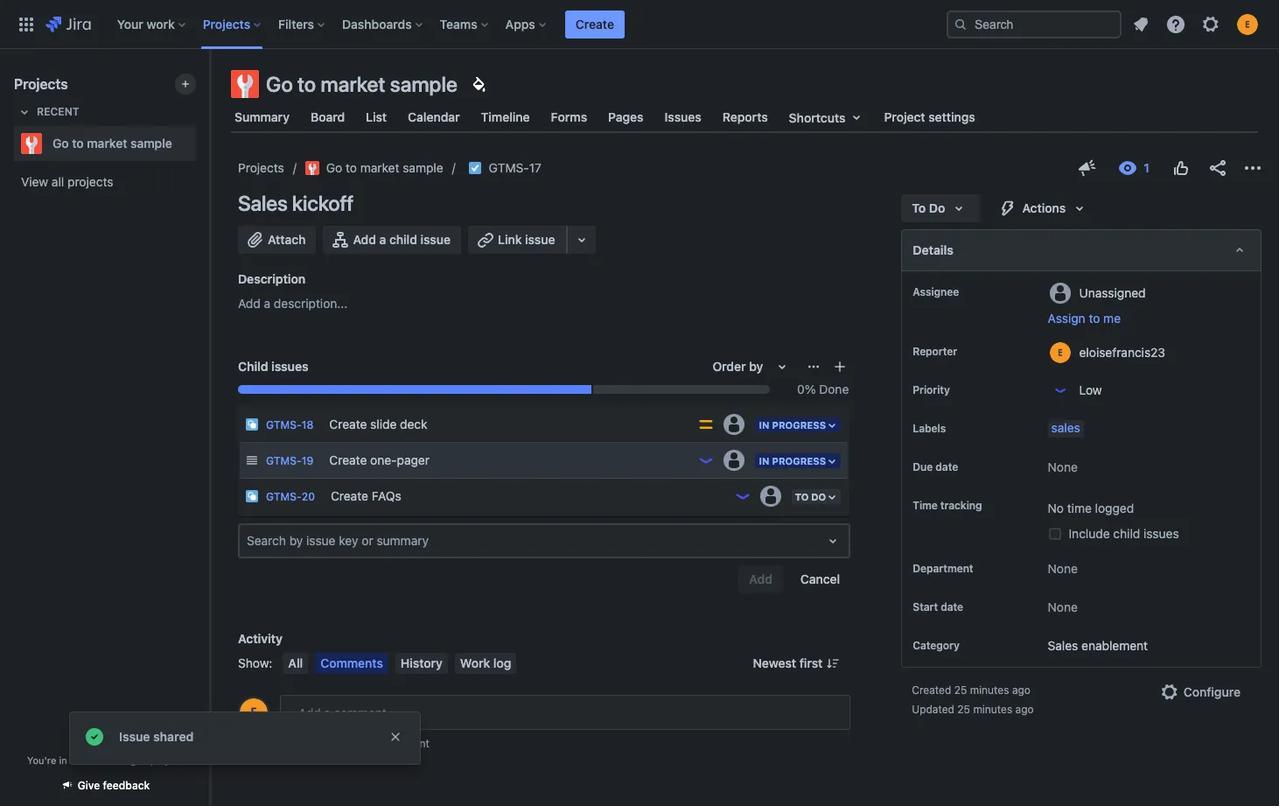 Task type: vqa. For each thing, say whether or not it's contained in the screenshot.
"0 % done"
yes



Task type: locate. For each thing, give the bounding box(es) containing it.
work log button
[[455, 653, 517, 674]]

low
[[1080, 383, 1103, 397]]

configure link
[[1149, 679, 1252, 707]]

1 vertical spatial a
[[264, 296, 271, 311]]

link web pages and more image
[[571, 229, 592, 250]]

to
[[912, 200, 926, 215], [795, 491, 809, 502]]

a inside button
[[380, 232, 386, 247]]

to do button up details
[[902, 194, 981, 222]]

1 in from the top
[[759, 419, 770, 431]]

add down 'kickoff'
[[353, 232, 376, 247]]

do up open icon
[[812, 491, 827, 502]]

give feedback image
[[1078, 158, 1099, 179]]

do up details
[[930, 200, 946, 215]]

issue type: sub-task image down issue type: sub-task icon
[[245, 489, 259, 503]]

menu bar containing all
[[280, 653, 520, 674]]

configure
[[1184, 685, 1241, 700]]

add to starred image
[[191, 133, 212, 154]]

0 vertical spatial projects
[[203, 16, 250, 31]]

team-
[[78, 755, 105, 766]]

2 vertical spatial a
[[70, 755, 75, 766]]

open image
[[823, 531, 844, 552]]

0 vertical spatial issue type: sub-task image
[[245, 418, 259, 432]]

minutes
[[971, 684, 1010, 697], [974, 703, 1013, 716]]

1 vertical spatial issues
[[1144, 526, 1180, 541]]

in
[[59, 755, 67, 766]]

date right due at bottom
[[936, 460, 959, 474]]

1 horizontal spatial do
[[930, 200, 946, 215]]

progress right unassigned image
[[772, 455, 827, 467]]

sample left "add to starred" icon on the top left of page
[[131, 136, 172, 151]]

to down recent
[[72, 136, 84, 151]]

labels pin to top. only you can see pinned fields. image
[[950, 422, 964, 436]]

in progress button right unassigned image
[[754, 452, 843, 470]]

a for child
[[380, 232, 386, 247]]

add a child issue
[[353, 232, 451, 247]]

in progress button
[[754, 416, 843, 434], [754, 452, 843, 470]]

1 horizontal spatial go to market sample link
[[305, 158, 444, 179]]

projects up sales kickoff
[[238, 160, 284, 175]]

none up 'sales enablement'
[[1048, 600, 1078, 615]]

2 vertical spatial go
[[326, 160, 342, 175]]

unassigned image right priority: low image
[[760, 486, 781, 507]]

issue shared alert
[[70, 713, 420, 764]]

none down sales link
[[1048, 460, 1078, 474]]

1 vertical spatial go to market sample
[[53, 136, 172, 151]]

in progress
[[759, 419, 827, 431], [759, 455, 827, 467]]

2 horizontal spatial a
[[380, 232, 386, 247]]

category
[[913, 639, 960, 653]]

1 horizontal spatial issues
[[1144, 526, 1180, 541]]

0 horizontal spatial issue
[[421, 232, 451, 247]]

shortcuts
[[789, 110, 846, 125]]

2 issue type: sub-task image from the top
[[245, 489, 259, 503]]

0 horizontal spatial add
[[238, 296, 261, 311]]

minutes right created
[[971, 684, 1010, 697]]

collapse recent projects image
[[14, 102, 35, 123]]

1 horizontal spatial child
[[1114, 526, 1141, 541]]

apps button
[[500, 10, 553, 38]]

all
[[52, 174, 64, 189]]

projects up recent
[[14, 76, 68, 92]]

2 issue from the left
[[525, 232, 555, 247]]

child issues
[[238, 359, 309, 374]]

to do button up open icon
[[790, 488, 843, 506]]

comments
[[321, 656, 383, 671]]

feedback
[[103, 779, 150, 792]]

0 vertical spatial none
[[1048, 460, 1078, 474]]

link issue button
[[468, 226, 568, 254]]

1 horizontal spatial a
[[264, 296, 271, 311]]

25 right updated
[[958, 703, 971, 716]]

1 progress from the top
[[772, 419, 827, 431]]

to up details
[[912, 200, 926, 215]]

0 vertical spatial unassigned image
[[724, 414, 745, 435]]

actions image
[[1243, 158, 1264, 179]]

go up summary
[[266, 72, 293, 96]]

go to market sample
[[266, 72, 458, 96], [53, 136, 172, 151], [326, 160, 444, 175]]

to do up open icon
[[795, 491, 827, 502]]

menu bar
[[280, 653, 520, 674]]

go for the rightmost 'go to market sample' link
[[326, 160, 342, 175]]

share image
[[1208, 158, 1229, 179]]

2 vertical spatial none
[[1048, 600, 1078, 615]]

settings image
[[1201, 14, 1222, 35]]

issue inside button
[[421, 232, 451, 247]]

banner containing your work
[[0, 0, 1280, 49]]

to do up details
[[912, 200, 946, 215]]

0 horizontal spatial unassigned image
[[724, 414, 745, 435]]

go to market sample link up view all projects link
[[14, 126, 189, 161]]

in progress right unassigned image
[[759, 455, 827, 467]]

projects inside popup button
[[203, 16, 250, 31]]

child
[[390, 232, 418, 247], [1114, 526, 1141, 541]]

in
[[759, 419, 770, 431], [759, 455, 770, 467]]

0 vertical spatial sample
[[390, 72, 458, 96]]

add down description
[[238, 296, 261, 311]]

0 vertical spatial in progress
[[759, 419, 827, 431]]

sample up calendar
[[390, 72, 458, 96]]

priority: low image
[[698, 452, 716, 469]]

progress for unassigned image's in progress dropdown button
[[772, 455, 827, 467]]

sales for sales kickoff
[[238, 191, 288, 215]]

17
[[529, 160, 542, 175]]

1 none from the top
[[1048, 460, 1078, 474]]

search image
[[954, 17, 968, 31]]

0 horizontal spatial sales
[[238, 191, 288, 215]]

sales enablement
[[1048, 638, 1149, 653]]

0 vertical spatial go
[[266, 72, 293, 96]]

activity
[[238, 631, 283, 646]]

0 horizontal spatial child
[[390, 232, 418, 247]]

0 horizontal spatial to do button
[[790, 488, 843, 506]]

summary link
[[231, 102, 293, 133]]

1 vertical spatial unassigned image
[[760, 486, 781, 507]]

25
[[955, 684, 968, 697], [958, 703, 971, 716]]

0 vertical spatial child
[[390, 232, 418, 247]]

1 horizontal spatial to
[[912, 200, 926, 215]]

priority: medium image
[[698, 416, 716, 433]]

issues right child on the left top of page
[[271, 359, 309, 374]]

add
[[353, 232, 376, 247], [238, 296, 261, 311]]

0 horizontal spatial issues
[[271, 359, 309, 374]]

1 vertical spatial in progress
[[759, 455, 827, 467]]

create
[[576, 16, 615, 31]]

priority
[[913, 383, 950, 397]]

0 vertical spatial sales
[[238, 191, 288, 215]]

time tracking pin to top. only you can see pinned fields. image
[[986, 499, 1000, 513]]

1 vertical spatial sales
[[1048, 638, 1079, 653]]

1 in progress from the top
[[759, 419, 827, 431]]

3 none from the top
[[1048, 600, 1078, 615]]

1 vertical spatial sample
[[131, 136, 172, 151]]

include
[[1069, 526, 1111, 541]]

go to market sample up list
[[266, 72, 458, 96]]

%
[[805, 382, 816, 397]]

1 horizontal spatial sales
[[1048, 638, 1079, 653]]

25 right created
[[955, 684, 968, 697]]

2 horizontal spatial go
[[326, 160, 342, 175]]

1 vertical spatial minutes
[[974, 703, 1013, 716]]

2 vertical spatial go to market sample
[[326, 160, 444, 175]]

start
[[913, 601, 939, 614]]

2 vertical spatial market
[[360, 160, 400, 175]]

market up list
[[321, 72, 386, 96]]

go to market sample link down 'list' link
[[305, 158, 444, 179]]

1 vertical spatial none
[[1048, 561, 1078, 576]]

1 vertical spatial projects
[[14, 76, 68, 92]]

sample for left 'go to market sample' link
[[131, 136, 172, 151]]

date right the start
[[941, 601, 964, 614]]

gtms-17
[[489, 160, 542, 175]]

none down include
[[1048, 561, 1078, 576]]

1 vertical spatial issue type: sub-task image
[[245, 489, 259, 503]]

1 vertical spatial do
[[812, 491, 827, 502]]

in progress down 0
[[759, 419, 827, 431]]

issues
[[271, 359, 309, 374], [1144, 526, 1180, 541]]

0 vertical spatial a
[[380, 232, 386, 247]]

1 vertical spatial to do
[[795, 491, 827, 502]]

filters
[[279, 16, 314, 31]]

2 vertical spatial projects
[[238, 160, 284, 175]]

sales left enablement
[[1048, 638, 1079, 653]]

0 vertical spatial to do
[[912, 200, 946, 215]]

projects right work
[[203, 16, 250, 31]]

unassigned image right priority: medium 'image'
[[724, 414, 745, 435]]

set background color image
[[468, 74, 489, 95]]

2 in progress button from the top
[[754, 452, 843, 470]]

to do
[[912, 200, 946, 215], [795, 491, 827, 502]]

issues right include
[[1144, 526, 1180, 541]]

ago
[[1013, 684, 1031, 697], [1016, 703, 1034, 716]]

in for unassigned image's in progress dropdown button
[[759, 455, 770, 467]]

go right go to market sample 'icon'
[[326, 160, 342, 175]]

sample for the rightmost 'go to market sample' link
[[403, 160, 444, 175]]

issue right link
[[525, 232, 555, 247]]

2 vertical spatial sample
[[403, 160, 444, 175]]

issue type: sub-task image
[[245, 418, 259, 432], [245, 489, 259, 503]]

market up view all projects link
[[87, 136, 127, 151]]

1 vertical spatial in
[[759, 455, 770, 467]]

1 issue from the left
[[421, 232, 451, 247]]

newest first image
[[827, 657, 841, 671]]

filters button
[[273, 10, 332, 38]]

tab list
[[221, 102, 1269, 133]]

give
[[78, 779, 100, 792]]

order by
[[713, 359, 764, 374]]

your work
[[117, 16, 175, 31]]

attach button
[[238, 226, 316, 254]]

priority: low image
[[734, 488, 752, 505]]

issues link
[[661, 102, 705, 133]]

by
[[750, 359, 764, 374]]

description...
[[274, 296, 348, 311]]

actions button
[[988, 194, 1101, 222]]

none for start date
[[1048, 600, 1078, 615]]

kickoff
[[292, 191, 354, 215]]

do
[[930, 200, 946, 215], [812, 491, 827, 502]]

0 vertical spatial in progress button
[[754, 416, 843, 434]]

unassigned image for to do
[[760, 486, 781, 507]]

1 vertical spatial go
[[53, 136, 69, 151]]

none
[[1048, 460, 1078, 474], [1048, 561, 1078, 576], [1048, 600, 1078, 615]]

0 vertical spatial progress
[[772, 419, 827, 431]]

0 horizontal spatial go
[[53, 136, 69, 151]]

1 vertical spatial add
[[238, 296, 261, 311]]

0 vertical spatial minutes
[[971, 684, 1010, 697]]

go down recent
[[53, 136, 69, 151]]

market down 'list' link
[[360, 160, 400, 175]]

to right priority: low image
[[795, 491, 809, 502]]

issue actions image
[[807, 360, 821, 374]]

1 vertical spatial market
[[87, 136, 127, 151]]

progress down 0
[[772, 419, 827, 431]]

1 horizontal spatial add
[[353, 232, 376, 247]]

to left me
[[1089, 311, 1101, 326]]

profile image of eloisefrancis23 image
[[240, 699, 268, 727]]

project
[[151, 755, 183, 766]]

unassigned image
[[724, 414, 745, 435], [760, 486, 781, 507]]

add inside button
[[353, 232, 376, 247]]

0 vertical spatial to do button
[[902, 194, 981, 222]]

1 in progress button from the top
[[754, 416, 843, 434]]

1 horizontal spatial to do
[[912, 200, 946, 215]]

calendar link
[[405, 102, 464, 133]]

projects link
[[238, 158, 284, 179]]

2 in from the top
[[759, 455, 770, 467]]

go to market sample up view all projects link
[[53, 136, 172, 151]]

1 vertical spatial date
[[941, 601, 964, 614]]

unassigned image
[[724, 450, 745, 471]]

sales down projects link
[[238, 191, 288, 215]]

list
[[366, 109, 387, 124]]

2 in progress from the top
[[759, 455, 827, 467]]

1 horizontal spatial issue
[[525, 232, 555, 247]]

in right priority: medium 'image'
[[759, 419, 770, 431]]

add a description...
[[238, 296, 348, 311]]

issue left link
[[421, 232, 451, 247]]

a
[[380, 232, 386, 247], [264, 296, 271, 311], [70, 755, 75, 766]]

sample down calendar link
[[403, 160, 444, 175]]

market for the rightmost 'go to market sample' link
[[360, 160, 400, 175]]

issue type: sub-task image up issue type: sub-task icon
[[245, 418, 259, 432]]

1 vertical spatial in progress button
[[754, 452, 843, 470]]

market for left 'go to market sample' link
[[87, 136, 127, 151]]

minutes right updated
[[974, 703, 1013, 716]]

issues
[[665, 109, 702, 124]]

sales link
[[1048, 420, 1084, 438]]

1 vertical spatial progress
[[772, 455, 827, 467]]

Add a comment… field
[[280, 695, 851, 730]]

give feedback
[[78, 779, 150, 792]]

go to market sample down 'list' link
[[326, 160, 444, 175]]

0 horizontal spatial to do
[[795, 491, 827, 502]]

0 vertical spatial add
[[353, 232, 376, 247]]

in progress button down 0
[[754, 416, 843, 434]]

project settings
[[885, 109, 976, 124]]

1 horizontal spatial go
[[266, 72, 293, 96]]

0 vertical spatial date
[[936, 460, 959, 474]]

summary
[[235, 109, 290, 124]]

jira image
[[46, 14, 91, 35], [46, 14, 91, 35]]

managed
[[105, 755, 148, 766]]

assignee pin to top. only you can see pinned fields. image
[[963, 285, 977, 299]]

banner
[[0, 0, 1280, 49]]

sidebar navigation image
[[191, 70, 229, 105]]

board
[[311, 109, 345, 124]]

go
[[266, 72, 293, 96], [53, 136, 69, 151], [326, 160, 342, 175]]

1 vertical spatial 25
[[958, 703, 971, 716]]

2 progress from the top
[[772, 455, 827, 467]]

1 issue type: sub-task image from the top
[[245, 418, 259, 432]]

date for due date
[[936, 460, 959, 474]]

timeline
[[481, 109, 530, 124]]

in right unassigned image
[[759, 455, 770, 467]]

0 vertical spatial in
[[759, 419, 770, 431]]

0 vertical spatial market
[[321, 72, 386, 96]]

1 horizontal spatial unassigned image
[[760, 486, 781, 507]]

0 horizontal spatial to
[[795, 491, 809, 502]]



Task type: describe. For each thing, give the bounding box(es) containing it.
work log
[[460, 656, 512, 671]]

assign to me button
[[1048, 310, 1244, 327]]

time
[[913, 499, 938, 512]]

create child image
[[834, 360, 848, 374]]

unassigned image for in progress
[[724, 414, 745, 435]]

0 horizontal spatial a
[[70, 755, 75, 766]]

issue type: sub-task image
[[245, 453, 259, 467]]

comments button
[[315, 653, 389, 674]]

due
[[913, 460, 933, 474]]

department
[[913, 562, 974, 575]]

1 vertical spatial to do button
[[790, 488, 843, 506]]

no time logged
[[1048, 501, 1135, 516]]

issue type: sub-task image for to
[[245, 489, 259, 503]]

0 vertical spatial go to market sample
[[266, 72, 458, 96]]

reports
[[723, 109, 768, 124]]

link
[[498, 232, 522, 247]]

link issue
[[498, 232, 555, 247]]

department pin to top. only you can see pinned fields. image
[[977, 562, 991, 576]]

copy link to issue image
[[538, 160, 552, 174]]

in progress for unassigned image's in progress dropdown button
[[759, 455, 827, 467]]

1 horizontal spatial to do button
[[902, 194, 981, 222]]

projects
[[67, 174, 113, 189]]

success image
[[84, 727, 105, 748]]

logged
[[1096, 501, 1135, 516]]

labels
[[913, 422, 947, 435]]

time tracking
[[913, 499, 983, 512]]

projects button
[[198, 10, 268, 38]]

child
[[238, 359, 268, 374]]

add a child issue button
[[323, 226, 461, 254]]

forms link
[[548, 102, 591, 133]]

progress for unassigned icon associated with in progress's in progress dropdown button
[[772, 419, 827, 431]]

attach
[[268, 232, 306, 247]]

all button
[[283, 653, 308, 674]]

assign to me
[[1048, 311, 1121, 326]]

log
[[494, 656, 512, 671]]

1 vertical spatial ago
[[1016, 703, 1034, 716]]

go to market sample image
[[305, 161, 319, 175]]

teams
[[440, 16, 478, 31]]

order by button
[[702, 353, 804, 381]]

go to market sample for the rightmost 'go to market sample' link
[[326, 160, 444, 175]]

go to market sample for left 'go to market sample' link
[[53, 136, 172, 151]]

no
[[1048, 501, 1064, 516]]

1 vertical spatial to
[[795, 491, 809, 502]]

issue inside button
[[525, 232, 555, 247]]

comment
[[383, 737, 430, 750]]

to inside assign to me button
[[1089, 311, 1101, 326]]

due date
[[913, 460, 959, 474]]

0 horizontal spatial go to market sample link
[[14, 126, 189, 161]]

work
[[460, 656, 490, 671]]

dismiss image
[[389, 730, 403, 744]]

newest first button
[[743, 653, 851, 674]]

in progress button for unassigned icon associated with in progress
[[754, 416, 843, 434]]

0 % done
[[798, 382, 849, 397]]

primary element
[[11, 0, 947, 49]]

gtms-
[[489, 160, 529, 175]]

you're in a team-managed project
[[27, 755, 183, 766]]

created
[[912, 684, 952, 697]]

eloisefrancis23
[[1080, 344, 1166, 359]]

sales kickoff
[[238, 191, 354, 215]]

in progress for unassigned icon associated with in progress's in progress dropdown button
[[759, 419, 827, 431]]

0 vertical spatial ago
[[1013, 684, 1031, 697]]

add for add a description...
[[238, 296, 261, 311]]

to right go to market sample 'icon'
[[346, 160, 357, 175]]

history button
[[396, 653, 448, 674]]

0 vertical spatial do
[[930, 200, 946, 215]]

create project image
[[179, 77, 193, 91]]

1 vertical spatial child
[[1114, 526, 1141, 541]]

notifications image
[[1131, 14, 1152, 35]]

issue shared
[[119, 729, 194, 744]]

dashboards button
[[337, 10, 430, 38]]

first
[[800, 656, 823, 671]]

help image
[[1166, 14, 1187, 35]]

your work button
[[112, 10, 192, 38]]

board link
[[307, 102, 349, 133]]

details element
[[902, 229, 1262, 271]]

all
[[288, 656, 303, 671]]

task image
[[468, 161, 482, 175]]

project settings link
[[881, 102, 979, 133]]

history
[[401, 656, 443, 671]]

view all projects link
[[14, 166, 196, 198]]

description
[[238, 271, 306, 286]]

to left dismiss icon
[[371, 737, 380, 750]]

none for due date
[[1048, 460, 1078, 474]]

assignee
[[913, 285, 960, 299]]

cancel button
[[790, 566, 851, 594]]

teams button
[[435, 10, 495, 38]]

you're
[[27, 755, 56, 766]]

assign
[[1048, 311, 1086, 326]]

tab list containing summary
[[221, 102, 1269, 133]]

in progress button for unassigned image
[[754, 452, 843, 470]]

shared
[[153, 729, 194, 744]]

0 vertical spatial issues
[[271, 359, 309, 374]]

pages
[[609, 109, 644, 124]]

appswitcher icon image
[[16, 14, 37, 35]]

shortcuts button
[[786, 102, 871, 133]]

0 horizontal spatial do
[[812, 491, 827, 502]]

done
[[820, 382, 849, 397]]

reporter
[[913, 345, 958, 358]]

show:
[[238, 656, 273, 671]]

newest
[[753, 656, 797, 671]]

to up 'board' at the left top
[[298, 72, 316, 96]]

newest first
[[753, 656, 823, 671]]

pages link
[[605, 102, 647, 133]]

unassigned
[[1080, 285, 1146, 300]]

issue type: sub-task image for in
[[245, 418, 259, 432]]

dashboards
[[342, 16, 412, 31]]

actions
[[1023, 200, 1066, 215]]

timeline link
[[478, 102, 534, 133]]

0 vertical spatial to
[[912, 200, 926, 215]]

your
[[117, 16, 143, 31]]

go for left 'go to market sample' link
[[53, 136, 69, 151]]

apps
[[506, 16, 536, 31]]

work
[[147, 16, 175, 31]]

projects for the projects popup button
[[203, 16, 250, 31]]

a for description...
[[264, 296, 271, 311]]

project
[[885, 109, 926, 124]]

0 vertical spatial 25
[[955, 684, 968, 697]]

gtms-17 link
[[489, 158, 542, 179]]

projects for projects link
[[238, 160, 284, 175]]

to comment
[[368, 737, 430, 750]]

date for start date
[[941, 601, 964, 614]]

Search field
[[947, 10, 1122, 38]]

view all projects
[[21, 174, 113, 189]]

your profile and settings image
[[1238, 14, 1259, 35]]

list link
[[363, 102, 391, 133]]

vote options: no one has voted for this issue yet. image
[[1171, 158, 1192, 179]]

add for add a child issue
[[353, 232, 376, 247]]

include child issues
[[1069, 526, 1180, 541]]

give feedback button
[[50, 771, 160, 800]]

child inside button
[[390, 232, 418, 247]]

recent
[[37, 105, 79, 118]]

order
[[713, 359, 746, 374]]

created 25 minutes ago updated 25 minutes ago
[[912, 684, 1034, 716]]

2 none from the top
[[1048, 561, 1078, 576]]

updated
[[912, 703, 955, 716]]

details
[[913, 242, 954, 257]]

in for unassigned icon associated with in progress's in progress dropdown button
[[759, 419, 770, 431]]

view
[[21, 174, 48, 189]]

sales for sales enablement
[[1048, 638, 1079, 653]]



